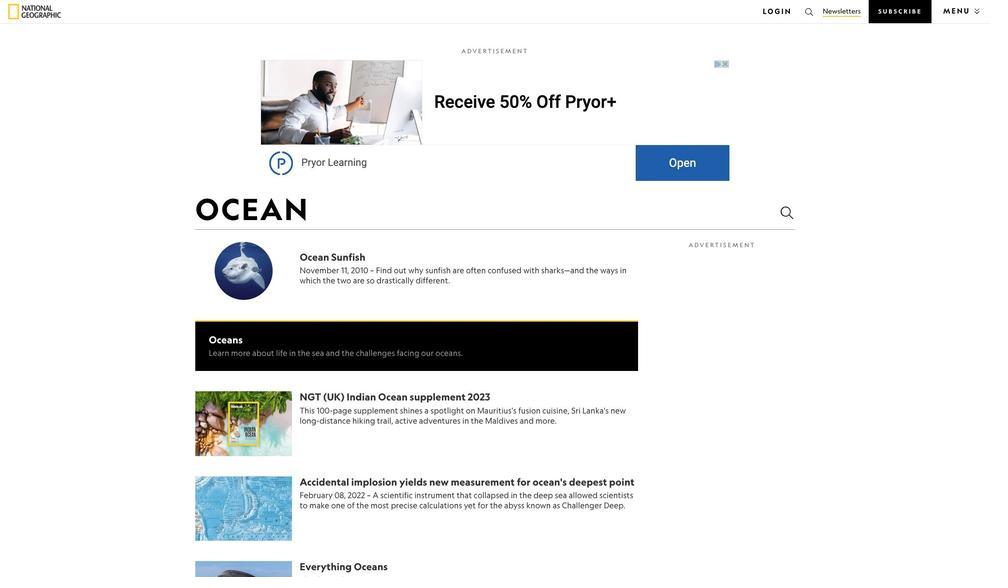 Task type: vqa. For each thing, say whether or not it's contained in the screenshot.
Hippo splashing water as it walks. image
no



Task type: locate. For each thing, give the bounding box(es) containing it.
search search field
[[195, 188, 780, 229]]

main content
[[194, 38, 795, 577]]

None search field
[[195, 188, 795, 229]]



Task type: describe. For each thing, give the bounding box(es) containing it.
menu image
[[974, 7, 981, 15]]

search image
[[780, 205, 795, 220]]

advertisement element
[[261, 60, 730, 181]]

national geographic logo - home image
[[8, 4, 61, 19]]

search image
[[805, 7, 815, 17]]



